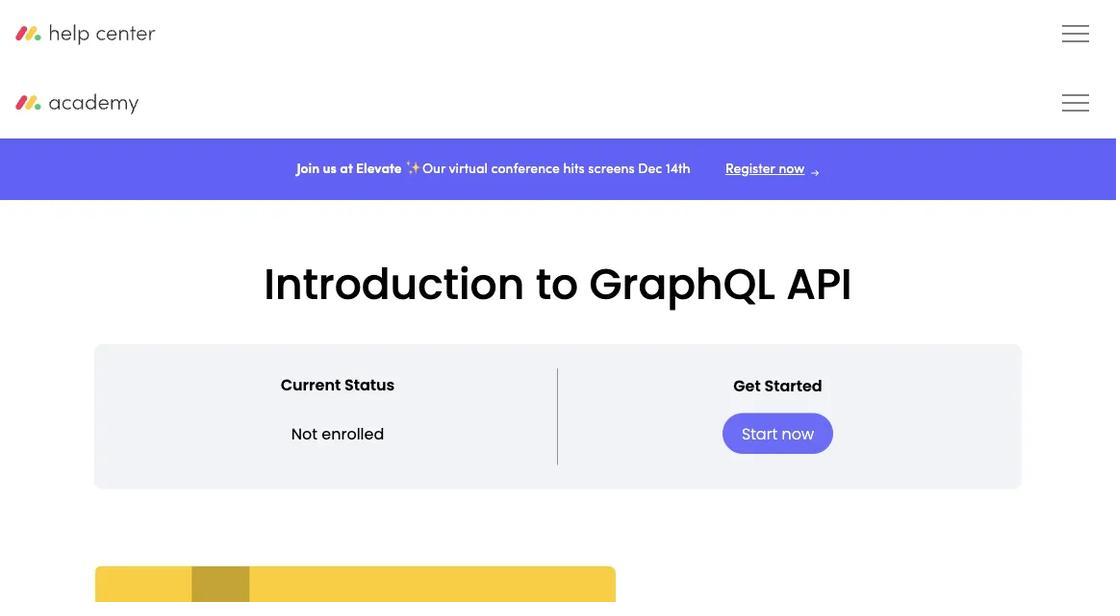 Task type: describe. For each thing, give the bounding box(es) containing it.
not enrolled
[[291, 423, 384, 445]]

get started
[[734, 375, 823, 397]]

start
[[742, 423, 778, 444]]

introduction
[[264, 255, 525, 314]]

virtual
[[449, 163, 488, 177]]

✨
[[405, 163, 419, 177]]

register now link
[[726, 163, 819, 177]]

current status
[[281, 374, 395, 396]]

get
[[734, 375, 761, 397]]

enrolled
[[322, 423, 384, 445]]

start now link
[[723, 413, 833, 454]]

register now
[[726, 163, 805, 177]]

join
[[297, 163, 320, 177]]

current
[[281, 374, 341, 396]]

introduction to graphql api
[[264, 255, 852, 314]]

academy logo image
[[15, 93, 206, 115]]

dec
[[638, 163, 662, 177]]

start now
[[742, 423, 814, 444]]

our
[[422, 163, 446, 177]]

now for start now
[[782, 423, 814, 444]]

monday.com logo image
[[15, 24, 206, 46]]



Task type: vqa. For each thing, say whether or not it's contained in the screenshot.
Register Now link
yes



Task type: locate. For each thing, give the bounding box(es) containing it.
now right register
[[779, 163, 805, 177]]

to
[[536, 255, 578, 314]]

graphql
[[589, 255, 775, 314]]

hits
[[563, 163, 585, 177]]

us
[[323, 163, 337, 177]]

not
[[291, 423, 318, 445]]

now right start
[[782, 423, 814, 444]]

1 vertical spatial now
[[782, 423, 814, 444]]

now
[[779, 163, 805, 177], [782, 423, 814, 444]]

at
[[340, 163, 353, 177]]

join us at elevate ✨ our virtual conference hits screens dec 14th
[[297, 163, 691, 177]]

14th
[[666, 163, 691, 177]]

register
[[726, 163, 775, 177]]

status
[[344, 374, 395, 396]]

conference
[[491, 163, 560, 177]]

started
[[765, 375, 823, 397]]

api
[[786, 255, 852, 314]]

elevate
[[356, 163, 402, 177]]

0 vertical spatial now
[[779, 163, 805, 177]]

now for register now
[[779, 163, 805, 177]]

screens
[[588, 163, 635, 177]]



